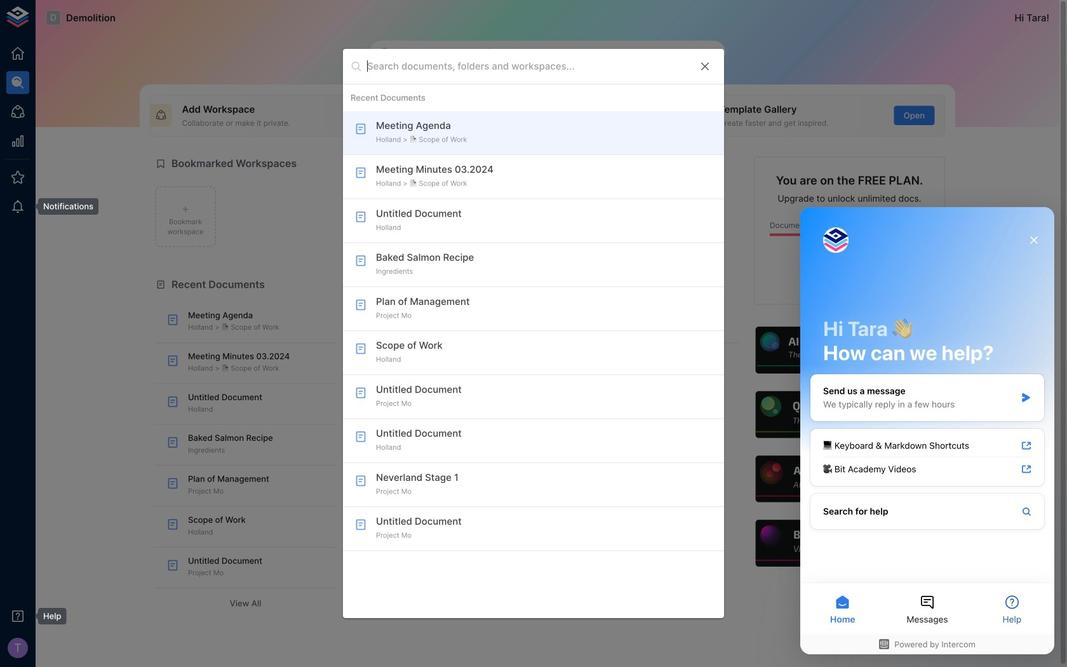 Task type: describe. For each thing, give the bounding box(es) containing it.
2 help image from the top
[[754, 390, 945, 440]]

Search documents, folders and workspaces... text field
[[367, 57, 689, 76]]

0 horizontal spatial dialog
[[343, 49, 724, 618]]

2 tooltip from the top
[[29, 608, 66, 625]]



Task type: locate. For each thing, give the bounding box(es) containing it.
3 help image from the top
[[754, 454, 945, 504]]

0 vertical spatial tooltip
[[29, 198, 99, 215]]

1 tooltip from the top
[[29, 198, 99, 215]]

1 help image from the top
[[754, 325, 945, 376]]

1 horizontal spatial dialog
[[801, 207, 1055, 654]]

dialog
[[343, 49, 724, 618], [801, 207, 1055, 654]]

help image
[[754, 325, 945, 376], [754, 390, 945, 440], [754, 454, 945, 504], [754, 518, 945, 569]]

4 help image from the top
[[754, 518, 945, 569]]

tooltip
[[29, 198, 99, 215], [29, 608, 66, 625]]

1 vertical spatial tooltip
[[29, 608, 66, 625]]



